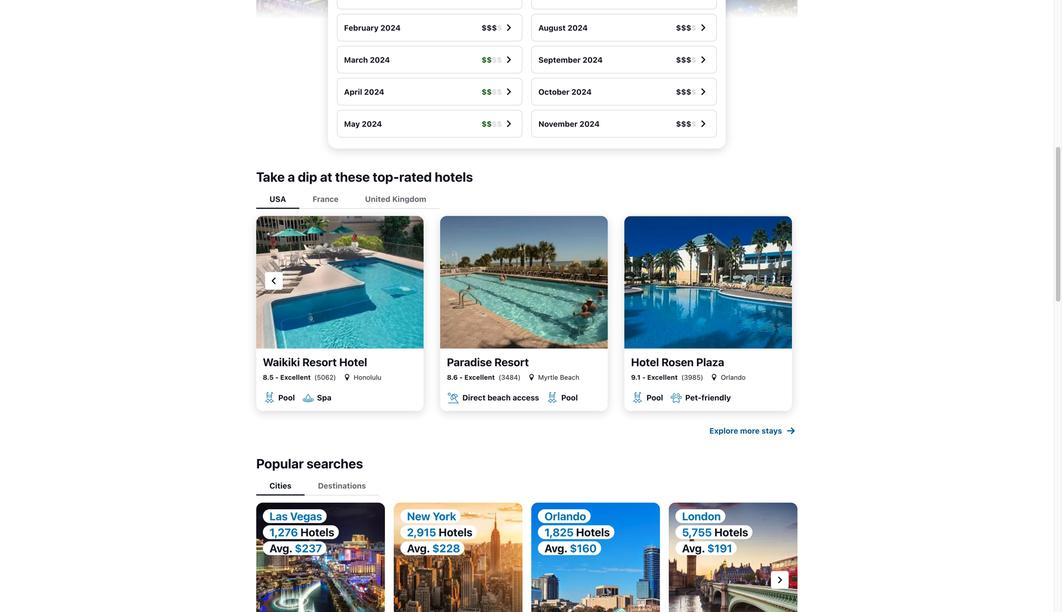 Task type: locate. For each thing, give the bounding box(es) containing it.
york
[[433, 510, 457, 523]]

(
[[315, 374, 317, 381], [499, 374, 501, 381], [682, 374, 684, 381]]

0 horizontal spatial -
[[276, 374, 279, 381]]

2 tab list from the top
[[256, 476, 798, 496]]

explore
[[710, 426, 739, 436]]

$ $ $ $ for october 2024
[[677, 87, 697, 96]]

2024 right march
[[370, 55, 390, 64]]

2 excellent from the left
[[465, 374, 495, 381]]

2,915
[[407, 526, 437, 539]]

- right the 8.6
[[460, 374, 463, 381]]

orlando 1,825 hotels avg. $160
[[545, 510, 610, 555]]

myrtle beach button
[[528, 373, 580, 382]]

avg. down the 2,915
[[407, 542, 430, 555]]

hotels up $237 on the left
[[301, 526, 335, 539]]

hotels inside orlando 1,825 hotels avg. $160
[[577, 526, 610, 539]]

2 ( from the left
[[499, 374, 501, 381]]

more
[[741, 426, 760, 436]]

0 horizontal spatial (
[[315, 374, 317, 381]]

2 horizontal spatial excellent
[[648, 374, 678, 381]]

2 horizontal spatial pool
[[647, 393, 664, 402]]

9.1 - excellent ( 3985 )
[[632, 374, 704, 381]]

3 pool from the left
[[647, 393, 664, 402]]

) down waikiki resort hotel button
[[334, 374, 336, 381]]

2024 right october
[[572, 87, 592, 96]]

excellent for waikiki
[[280, 374, 311, 381]]

0 horizontal spatial resort
[[303, 356, 337, 369]]

2024 for september 2024
[[583, 55, 603, 64]]

resort
[[303, 356, 337, 369], [495, 356, 529, 369]]

0 horizontal spatial hotel
[[339, 356, 367, 369]]

1 tab list from the top
[[256, 190, 798, 209]]

avg. down 1,825
[[545, 542, 568, 555]]

$228
[[433, 542, 461, 555]]

avg. down 1,276
[[270, 542, 293, 555]]

( down hotel rosen plaza
[[682, 374, 684, 381]]

avg. inside orlando 1,825 hotels avg. $160
[[545, 542, 568, 555]]

1 horizontal spatial orlando
[[721, 374, 746, 381]]

8.5 - excellent ( 5062 )
[[263, 374, 336, 381]]

$ $ $ $
[[482, 23, 502, 32], [677, 23, 697, 32], [482, 55, 502, 64], [677, 55, 697, 64], [482, 87, 502, 96], [677, 87, 697, 96], [482, 119, 502, 128], [677, 119, 697, 128]]

1 - from the left
[[276, 374, 279, 381]]

1 hotel from the left
[[339, 356, 367, 369]]

2024 right 'april'
[[364, 87, 385, 96]]

2 - from the left
[[460, 374, 463, 381]]

4 avg. from the left
[[683, 542, 705, 555]]

avg.
[[270, 542, 293, 555], [407, 542, 430, 555], [545, 542, 568, 555], [683, 542, 705, 555]]

resort inside button
[[303, 356, 337, 369]]

october 2024
[[539, 87, 592, 96]]

1 hotels from the left
[[301, 526, 335, 539]]

1 avg. from the left
[[270, 542, 293, 555]]

march
[[344, 55, 368, 64]]

2024
[[381, 23, 401, 32], [568, 23, 588, 32], [370, 55, 390, 64], [583, 55, 603, 64], [364, 87, 385, 96], [572, 87, 592, 96], [362, 119, 382, 128], [580, 119, 600, 128]]

)
[[334, 374, 336, 381], [518, 374, 521, 381], [701, 374, 704, 381]]

8.6 - excellent ( 3484 )
[[447, 374, 521, 381]]

1,276
[[270, 526, 298, 539]]

1 horizontal spatial excellent
[[465, 374, 495, 381]]

1 horizontal spatial hotel
[[632, 356, 660, 369]]

2024 right august
[[568, 23, 588, 32]]

hotels
[[301, 526, 335, 539], [439, 526, 473, 539], [577, 526, 610, 539], [715, 526, 749, 539]]

resort for waikiki
[[303, 356, 337, 369]]

orlando up 1,825
[[545, 510, 587, 523]]

cities button
[[256, 477, 305, 496]]

1 horizontal spatial )
[[518, 374, 521, 381]]

) down the paradise resort button
[[518, 374, 521, 381]]

1 vertical spatial orlando
[[545, 510, 587, 523]]

hotels up $191
[[715, 526, 749, 539]]

avg. down '5,755'
[[683, 542, 705, 555]]

excellent down waikiki
[[280, 374, 311, 381]]

- for waikiki resort hotel
[[276, 374, 279, 381]]

at
[[320, 169, 333, 185]]

orlando button
[[710, 373, 746, 382]]

2 hotels from the left
[[439, 526, 473, 539]]

avg. inside new york 2,915 hotels avg. $228
[[407, 542, 430, 555]]

london
[[683, 510, 721, 523]]

( for hotel
[[682, 374, 684, 381]]

march 2024
[[344, 55, 390, 64]]

may 2024
[[344, 119, 382, 128]]

0 horizontal spatial orlando
[[545, 510, 587, 523]]

1 horizontal spatial resort
[[495, 356, 529, 369]]

excellent for hotel
[[648, 374, 678, 381]]

2 ) from the left
[[518, 374, 521, 381]]

access
[[513, 393, 540, 402]]

3 excellent from the left
[[648, 374, 678, 381]]

1 pool from the left
[[278, 393, 295, 402]]

hotels up the $160
[[577, 526, 610, 539]]

2024 right september at the right of page
[[583, 55, 603, 64]]

0 horizontal spatial excellent
[[280, 374, 311, 381]]

3 - from the left
[[643, 374, 646, 381]]

pool down 9.1 - excellent ( 3985 )
[[647, 393, 664, 402]]

( down waikiki resort hotel
[[315, 374, 317, 381]]

- right 9.1
[[643, 374, 646, 381]]

excellent down rosen at the right bottom of the page
[[648, 374, 678, 381]]

tab list
[[256, 190, 798, 209], [256, 476, 798, 496]]

las
[[270, 510, 288, 523]]

$ $ $ $ for september 2024
[[677, 55, 697, 64]]

0 vertical spatial orlando
[[721, 374, 746, 381]]

pet-
[[686, 393, 702, 402]]

- for hotel rosen plaza
[[643, 374, 646, 381]]

2 horizontal spatial -
[[643, 374, 646, 381]]

pool down 8.5 - excellent ( 5062 )
[[278, 393, 295, 402]]

hotel up honolulu button
[[339, 356, 367, 369]]

orlando inside orlando button
[[721, 374, 746, 381]]

myrtle beach
[[539, 374, 580, 381]]

cities
[[270, 481, 292, 490]]

resort up 3484
[[495, 356, 529, 369]]

$160
[[570, 542, 597, 555]]

0 horizontal spatial pool
[[278, 393, 295, 402]]

1 horizontal spatial (
[[499, 374, 501, 381]]

3 avg. from the left
[[545, 542, 568, 555]]

august
[[539, 23, 566, 32]]

resort inside button
[[495, 356, 529, 369]]

hotels up "$228"
[[439, 526, 473, 539]]

orlando for orlando 1,825 hotels avg. $160
[[545, 510, 587, 523]]

3 hotels from the left
[[577, 526, 610, 539]]

3 ) from the left
[[701, 374, 704, 381]]

resort up '5062'
[[303, 356, 337, 369]]

- right 8.5 at left
[[276, 374, 279, 381]]

rated
[[400, 169, 432, 185]]

hotels inside new york 2,915 hotels avg. $228
[[439, 526, 473, 539]]

2 horizontal spatial (
[[682, 374, 684, 381]]

hotels
[[435, 169, 473, 185]]

2 hotel from the left
[[632, 356, 660, 369]]

pool
[[278, 393, 295, 402], [562, 393, 578, 402], [647, 393, 664, 402]]

( for paradise
[[499, 374, 501, 381]]

2024 for march 2024
[[370, 55, 390, 64]]

orlando inside orlando 1,825 hotels avg. $160
[[545, 510, 587, 523]]

2 horizontal spatial )
[[701, 374, 704, 381]]

1 horizontal spatial -
[[460, 374, 463, 381]]

usa
[[270, 194, 286, 204]]

1 ( from the left
[[315, 374, 317, 381]]

united
[[365, 194, 391, 204]]

$237
[[295, 542, 322, 555]]

2024 for october 2024
[[572, 87, 592, 96]]

united kingdom button
[[352, 190, 440, 209]]

3985
[[684, 374, 701, 381]]

france button
[[300, 190, 352, 209]]

2024 for february 2024
[[381, 23, 401, 32]]

pet-friendly
[[686, 393, 731, 402]]

2 avg. from the left
[[407, 542, 430, 555]]

orlando
[[721, 374, 746, 381], [545, 510, 587, 523]]

las vegas 1,276 hotels avg. $237
[[270, 510, 335, 555]]

dip
[[298, 169, 317, 185]]

pool down "beach"
[[562, 393, 578, 402]]

) for paradise resort
[[518, 374, 521, 381]]

tab list containing usa
[[256, 190, 798, 209]]

destinations button
[[305, 476, 380, 496]]

these
[[335, 169, 370, 185]]

hotel rosen plaza
[[632, 356, 725, 369]]

hotel up 9.1
[[632, 356, 660, 369]]

hotel
[[339, 356, 367, 369], [632, 356, 660, 369]]

2024 right february
[[381, 23, 401, 32]]

beach
[[488, 393, 511, 402]]

orlando up "friendly"
[[721, 374, 746, 381]]

paradise resort
[[447, 356, 529, 369]]

2024 right november
[[580, 119, 600, 128]]

4 hotels from the left
[[715, 526, 749, 539]]

9.1
[[632, 374, 641, 381]]

1 excellent from the left
[[280, 374, 311, 381]]

0 vertical spatial tab list
[[256, 190, 798, 209]]

1 resort from the left
[[303, 356, 337, 369]]

2024 for november 2024
[[580, 119, 600, 128]]

$
[[482, 23, 487, 32], [487, 23, 492, 32], [492, 23, 497, 32], [497, 23, 502, 32], [677, 23, 682, 32], [682, 23, 687, 32], [687, 23, 692, 32], [692, 23, 697, 32], [482, 55, 487, 64], [487, 55, 492, 64], [492, 55, 497, 64], [497, 55, 502, 64], [677, 55, 682, 64], [682, 55, 687, 64], [687, 55, 692, 64], [692, 55, 697, 64], [482, 87, 487, 96], [487, 87, 492, 96], [492, 87, 497, 96], [497, 87, 502, 96], [677, 87, 682, 96], [682, 87, 687, 96], [687, 87, 692, 96], [692, 87, 697, 96], [482, 119, 487, 128], [487, 119, 492, 128], [492, 119, 497, 128], [497, 119, 502, 128], [677, 119, 682, 128], [682, 119, 687, 128], [687, 119, 692, 128], [692, 119, 697, 128]]

london 5,755 hotels avg. $191
[[683, 510, 749, 555]]

1 vertical spatial tab list
[[256, 476, 798, 496]]

2 resort from the left
[[495, 356, 529, 369]]

honolulu
[[354, 374, 382, 381]]

0 horizontal spatial )
[[334, 374, 336, 381]]

tab list containing cities
[[256, 476, 798, 496]]

-
[[276, 374, 279, 381], [460, 374, 463, 381], [643, 374, 646, 381]]

$ $ $ $ for april 2024
[[482, 87, 502, 96]]

( down paradise resort
[[499, 374, 501, 381]]

1 horizontal spatial pool
[[562, 393, 578, 402]]

) down hotel rosen plaza button
[[701, 374, 704, 381]]

1 ) from the left
[[334, 374, 336, 381]]

rosen
[[662, 356, 694, 369]]

take a dip at these top-rated hotels
[[256, 169, 473, 185]]

excellent down paradise resort
[[465, 374, 495, 381]]

honolulu button
[[343, 373, 382, 382]]

2024 right may
[[362, 119, 382, 128]]

3 ( from the left
[[682, 374, 684, 381]]



Task type: vqa. For each thing, say whether or not it's contained in the screenshot.
Orlando inside the button
yes



Task type: describe. For each thing, give the bounding box(es) containing it.
november 2024
[[539, 119, 600, 128]]

take
[[256, 169, 285, 185]]

popular searches
[[256, 456, 363, 471]]

united kingdom
[[365, 194, 427, 204]]

kingdom
[[393, 194, 427, 204]]

october
[[539, 87, 570, 96]]

september
[[539, 55, 581, 64]]

orlando for orlando
[[721, 374, 746, 381]]

explore more stays
[[710, 426, 783, 436]]

september 2024
[[539, 55, 603, 64]]

1,825
[[545, 526, 574, 539]]

plaza
[[697, 356, 725, 369]]

february
[[344, 23, 379, 32]]

waikiki
[[263, 356, 300, 369]]

excellent for paradise
[[465, 374, 495, 381]]

( for waikiki
[[315, 374, 317, 381]]

new york 2,915 hotels avg. $228
[[407, 510, 473, 555]]

hotel rosen plaza button
[[632, 355, 786, 371]]

$ $ $ $ for february 2024
[[482, 23, 502, 32]]

august 2024
[[539, 23, 588, 32]]

hotels inside las vegas 1,276 hotels avg. $237
[[301, 526, 335, 539]]

$191
[[708, 542, 733, 555]]

paradise resort button
[[447, 355, 602, 371]]

myrtle
[[539, 374, 559, 381]]

friendly
[[702, 393, 731, 402]]

november
[[539, 119, 578, 128]]

april 2024
[[344, 87, 385, 96]]

stays
[[762, 426, 783, 436]]

waikiki resort hotel
[[263, 356, 367, 369]]

paradise
[[447, 356, 492, 369]]

resort for paradise
[[495, 356, 529, 369]]

2024 for may 2024
[[362, 119, 382, 128]]

) for waikiki resort hotel
[[334, 374, 336, 381]]

top-
[[373, 169, 400, 185]]

8.5
[[263, 374, 274, 381]]

beach
[[560, 374, 580, 381]]

may
[[344, 119, 360, 128]]

8.6
[[447, 374, 458, 381]]

$ $ $ $ for may 2024
[[482, 119, 502, 128]]

direct beach access
[[463, 393, 540, 402]]

waikiki resort hotel button
[[263, 355, 417, 371]]

france
[[313, 194, 339, 204]]

spa
[[317, 393, 332, 402]]

pool for hotel
[[647, 393, 664, 402]]

april
[[344, 87, 362, 96]]

hotels inside london 5,755 hotels avg. $191
[[715, 526, 749, 539]]

5,755
[[683, 526, 712, 539]]

a
[[288, 169, 295, 185]]

avg. inside london 5,755 hotels avg. $191
[[683, 542, 705, 555]]

2 pool from the left
[[562, 393, 578, 402]]

february 2024
[[344, 23, 401, 32]]

3484
[[501, 374, 518, 381]]

hotel inside button
[[632, 356, 660, 369]]

searches
[[307, 456, 363, 471]]

5062
[[317, 374, 334, 381]]

- for paradise resort
[[460, 374, 463, 381]]

popular
[[256, 456, 304, 471]]

pool for waikiki
[[278, 393, 295, 402]]

2024 for august 2024
[[568, 23, 588, 32]]

) for hotel rosen plaza
[[701, 374, 704, 381]]

direct
[[463, 393, 486, 402]]

$ $ $ $ for november 2024
[[677, 119, 697, 128]]

usa button
[[256, 190, 300, 209]]

destinations
[[318, 481, 366, 490]]

avg. inside las vegas 1,276 hotels avg. $237
[[270, 542, 293, 555]]

$ $ $ $ for march 2024
[[482, 55, 502, 64]]

explore more stays button
[[710, 424, 798, 438]]

2024 for april 2024
[[364, 87, 385, 96]]

vegas
[[290, 510, 322, 523]]

$ $ $ $ for august 2024
[[677, 23, 697, 32]]

hotel inside button
[[339, 356, 367, 369]]

new
[[407, 510, 431, 523]]



